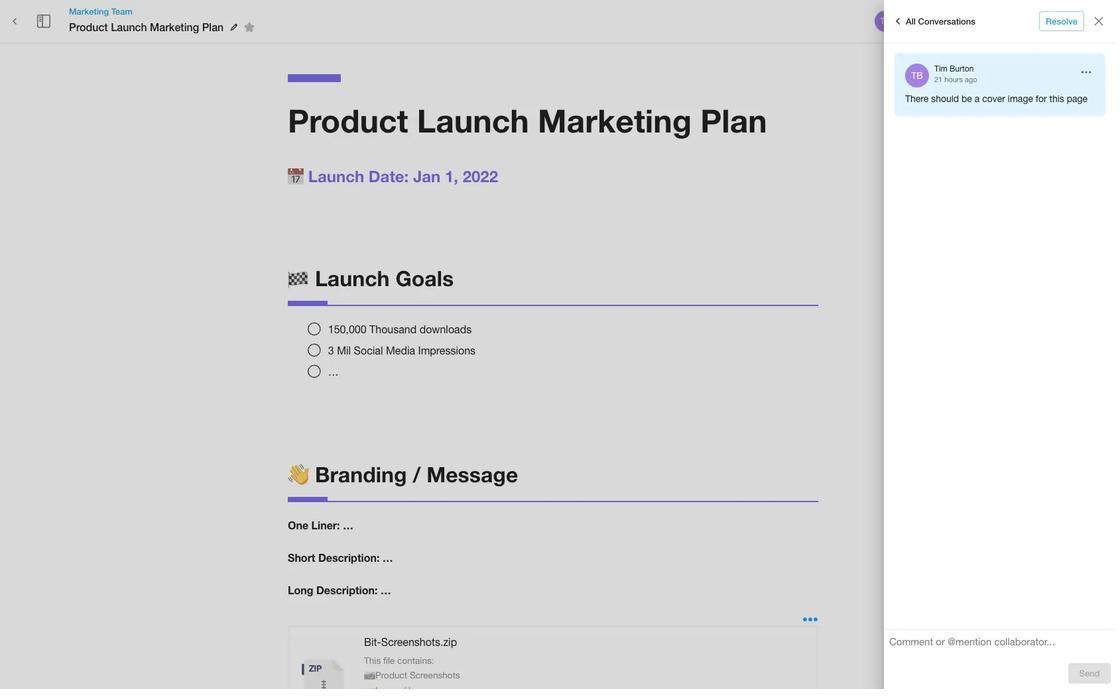 Task type: describe. For each thing, give the bounding box(es) containing it.
social
[[354, 345, 383, 357]]

burton
[[950, 64, 974, 74]]

long description: …
[[288, 584, 391, 597]]

there
[[905, 94, 929, 104]]

marketing team link
[[69, 5, 260, 17]]

📅 launch date: jan 1, 2022
[[288, 167, 498, 186]]

message
[[427, 462, 518, 488]]

👋
[[288, 462, 309, 488]]

this
[[364, 656, 381, 666]]

launch up 2022
[[417, 101, 529, 139]]

🏁 launch goals
[[288, 266, 454, 291]]

there should be a cover image for this page
[[905, 94, 1088, 104]]

long
[[288, 584, 313, 597]]

📷product
[[364, 671, 407, 681]]

media
[[386, 345, 415, 357]]

impressions
[[418, 345, 476, 357]]

1 vertical spatial product
[[288, 101, 408, 139]]

1 vertical spatial plan
[[701, 101, 767, 139]]

downloads
[[420, 324, 472, 336]]

this
[[1050, 94, 1064, 104]]

bit-screenshots.zip
[[364, 637, 457, 649]]

branding
[[315, 462, 407, 488]]

all conversations button
[[887, 11, 979, 32]]

screenshots
[[410, 671, 460, 681]]

1 horizontal spatial /
[[413, 462, 421, 488]]

150,000
[[328, 324, 367, 336]]

be
[[962, 94, 972, 104]]

short
[[288, 552, 315, 565]]

21
[[935, 75, 943, 83]]

👋 branding / message
[[288, 462, 518, 488]]

📅
[[288, 167, 304, 186]]

3
[[328, 345, 334, 357]]

marketing team
[[69, 6, 133, 17]]

… down 3
[[328, 366, 339, 378]]

tb button
[[873, 9, 898, 34]]

a
[[975, 94, 980, 104]]

0 horizontal spatial marketing
[[69, 6, 109, 17]]

this file contains: 📷product screenshots ⭐️logos / ico
[[364, 656, 460, 690]]

description: for long
[[316, 584, 378, 597]]

contains:
[[397, 656, 434, 666]]

0 vertical spatial plan
[[202, 20, 224, 33]]

liner:
[[311, 520, 340, 532]]

1 vertical spatial product launch marketing plan
[[288, 101, 767, 139]]

description: for short
[[318, 552, 380, 565]]



Task type: locate. For each thing, give the bounding box(es) containing it.
plan
[[202, 20, 224, 33], [701, 101, 767, 139]]

… up long description: …
[[383, 552, 393, 565]]

1 vertical spatial /
[[403, 686, 406, 690]]

… right liner: on the left bottom of page
[[343, 520, 354, 532]]

0 vertical spatial product launch marketing plan
[[69, 20, 224, 33]]

all conversations
[[906, 16, 976, 26]]

1 vertical spatial description:
[[316, 584, 378, 597]]

… for short description: …
[[383, 552, 393, 565]]

/ inside this file contains: 📷product screenshots ⭐️logos / ico
[[403, 686, 406, 690]]

tim
[[935, 64, 948, 74]]

launch right 📅 at the left
[[308, 167, 364, 186]]

Comment or @mention collaborator... text field
[[889, 636, 1111, 653]]

resolve
[[1046, 16, 1078, 26]]

tb inside 'button'
[[880, 17, 890, 26]]

description:
[[318, 552, 380, 565], [316, 584, 378, 597]]

should
[[931, 94, 959, 104]]

description: up long description: …
[[318, 552, 380, 565]]

one
[[288, 520, 309, 532]]

0 horizontal spatial /
[[403, 686, 406, 690]]

… up bit-
[[381, 584, 391, 597]]

tb left all
[[880, 17, 890, 26]]

2022
[[463, 167, 498, 186]]

short description: …
[[288, 552, 393, 565]]

conversations
[[918, 16, 976, 26]]

0 horizontal spatial tb
[[880, 17, 890, 26]]

mil
[[337, 345, 351, 357]]

bit-
[[364, 637, 381, 649]]

1 vertical spatial tb
[[911, 70, 923, 81]]

team
[[111, 6, 133, 17]]

goals
[[396, 266, 454, 291]]

1 vertical spatial marketing
[[150, 20, 199, 33]]

tb
[[880, 17, 890, 26], [911, 70, 923, 81]]

product
[[69, 20, 108, 33], [288, 101, 408, 139]]

0 vertical spatial tb
[[880, 17, 890, 26]]

marketing
[[69, 6, 109, 17], [150, 20, 199, 33], [538, 101, 692, 139]]

0 vertical spatial /
[[413, 462, 421, 488]]

tim burton 21 hours ago
[[935, 64, 977, 83]]

/ left message
[[413, 462, 421, 488]]

0 vertical spatial marketing
[[69, 6, 109, 17]]

2 horizontal spatial marketing
[[538, 101, 692, 139]]

launch up "150,000" at the top of page
[[315, 266, 390, 291]]

2 vertical spatial marketing
[[538, 101, 692, 139]]

1 horizontal spatial product launch marketing plan
[[288, 101, 767, 139]]

3 mil social media impressions
[[328, 345, 476, 357]]

1,
[[445, 167, 458, 186]]

0 horizontal spatial product launch marketing plan
[[69, 20, 224, 33]]

image
[[1008, 94, 1033, 104]]

0 vertical spatial product
[[69, 20, 108, 33]]

🏁
[[288, 266, 309, 291]]

0 horizontal spatial product
[[69, 20, 108, 33]]

date:
[[369, 167, 409, 186]]

0 horizontal spatial plan
[[202, 20, 224, 33]]

1 horizontal spatial tb
[[911, 70, 923, 81]]

tb left 21
[[911, 70, 923, 81]]

description: down short description: …
[[316, 584, 378, 597]]

1 horizontal spatial plan
[[701, 101, 767, 139]]

for
[[1036, 94, 1047, 104]]

0 vertical spatial description:
[[318, 552, 380, 565]]

more
[[1059, 16, 1079, 26]]

hours
[[945, 75, 963, 83]]

/
[[413, 462, 421, 488], [403, 686, 406, 690]]

screenshots.zip
[[381, 637, 457, 649]]

more button
[[1048, 11, 1090, 31]]

all
[[906, 16, 916, 26]]

1 horizontal spatial product
[[288, 101, 408, 139]]

one liner: …
[[288, 520, 354, 532]]

launch
[[111, 20, 147, 33], [417, 101, 529, 139], [308, 167, 364, 186], [315, 266, 390, 291]]

jan
[[413, 167, 441, 186]]

cover
[[982, 94, 1005, 104]]

resolve button
[[1039, 11, 1084, 31]]

…
[[328, 366, 339, 378], [343, 520, 354, 532], [383, 552, 393, 565], [381, 584, 391, 597]]

… for long description: …
[[381, 584, 391, 597]]

150,000 thousand downloads
[[328, 324, 472, 336]]

thousand
[[369, 324, 417, 336]]

ago
[[965, 75, 977, 83]]

favorite image
[[242, 19, 258, 35]]

/ down 📷product
[[403, 686, 406, 690]]

file
[[383, 656, 395, 666]]

page
[[1067, 94, 1088, 104]]

1 horizontal spatial marketing
[[150, 20, 199, 33]]

product launch marketing plan
[[69, 20, 224, 33], [288, 101, 767, 139]]

⭐️logos
[[364, 686, 400, 690]]

launch down "team"
[[111, 20, 147, 33]]

… for one liner: …
[[343, 520, 354, 532]]



Task type: vqa. For each thing, say whether or not it's contained in the screenshot.
topmost Who
no



